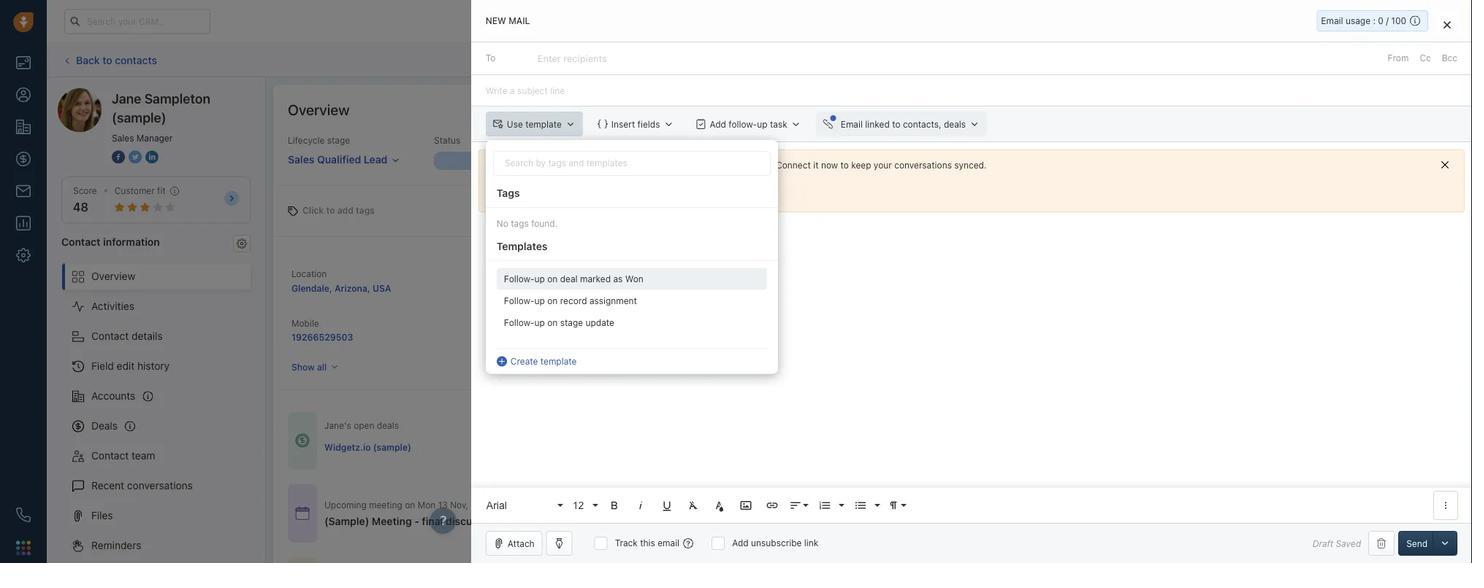 Task type: vqa. For each thing, say whether or not it's contained in the screenshot.
the top Completed
no



Task type: describe. For each thing, give the bounding box(es) containing it.
application containing arial
[[471, 220, 1472, 524]]

recent
[[91, 480, 124, 492]]

2 nov, from the left
[[587, 500, 605, 510]]

group inside list box
[[497, 261, 767, 334]]

bold (⌘b) image
[[608, 500, 621, 513]]

sales owner
[[565, 319, 615, 329]]

up for follow-up on stage update
[[534, 318, 545, 328]]

0 vertical spatial overview
[[288, 101, 350, 118]]

add
[[337, 206, 353, 216]]

more misc image
[[1439, 500, 1452, 513]]

2 2023 from the left
[[608, 500, 629, 510]]

new for new mail
[[486, 16, 506, 26]]

you haven't connected orlandogary85@gmail.com to the crm. connect it now to keep your conversations synced.
[[509, 160, 987, 170]]

information
[[103, 236, 160, 248]]

send
[[1406, 539, 1427, 549]]

accounts for accounts
[[91, 391, 135, 403]]

on for record
[[547, 296, 558, 306]]

email linked to contacts, deals button
[[816, 112, 987, 137]]

mobile
[[291, 319, 319, 329]]

arial
[[486, 500, 507, 512]]

insert link (⌘k) image
[[765, 500, 779, 513]]

100
[[1391, 16, 1406, 26]]

jane
[[112, 91, 141, 106]]

attach
[[508, 539, 534, 549]]

interested button
[[773, 152, 942, 170]]

view details link
[[1028, 500, 1093, 528]]

/
[[1386, 16, 1389, 26]]

list box containing tags
[[486, 180, 789, 345]]

found.
[[531, 219, 558, 229]]

insert image (⌘p) image
[[739, 500, 752, 513]]

follow- for follow-up on stage update
[[504, 318, 534, 328]]

container_wx8msf4aqz5i3rn1 image left upcoming
[[295, 507, 310, 521]]

2 vertical spatial deal
[[550, 516, 571, 528]]

widgetz.io (sample)
[[324, 443, 411, 453]]

field
[[91, 361, 114, 373]]

twitter circled image
[[129, 149, 142, 165]]

synced.
[[954, 160, 987, 170]]

location glendale, arizona, usa
[[291, 269, 391, 294]]

glendale, arizona, usa link
[[291, 283, 391, 294]]

align image
[[789, 500, 802, 513]]

contact details
[[91, 331, 163, 343]]

Search by tags and templates search field
[[501, 156, 763, 170]]

templates
[[497, 240, 548, 252]]

add for add unsubscribe link
[[732, 539, 749, 549]]

widgetz.io (sample) link for accounts
[[565, 283, 652, 293]]

12 button
[[567, 492, 600, 521]]

send button
[[1398, 532, 1435, 557]]

keep
[[851, 160, 871, 170]]

23:30
[[517, 500, 541, 510]]

recent conversations
[[91, 480, 193, 492]]

orlandogary85@gmail.com
[[606, 160, 722, 170]]

00:00
[[642, 500, 667, 510]]

won
[[625, 274, 643, 284]]

to left crm.
[[725, 160, 733, 170]]

use template button
[[486, 112, 583, 137]]

follow- for follow-up on record assignment
[[504, 296, 534, 306]]

1 vertical spatial tags
[[356, 206, 375, 216]]

deals inside button
[[944, 119, 966, 129]]

add unsubscribe link
[[732, 539, 818, 549]]

from
[[1388, 53, 1409, 63]]

jane sampleton (sample)
[[112, 91, 210, 125]]

up for follow-up on record assignment
[[534, 296, 545, 306]]

saved
[[1336, 539, 1361, 549]]

contact for contact details
[[91, 331, 129, 343]]

customize overview button
[[1337, 99, 1450, 120]]

Enter recipients text field
[[538, 47, 610, 70]]

details for view details
[[1058, 509, 1085, 519]]

interested link
[[773, 152, 942, 170]]

show all
[[291, 362, 327, 373]]

use template
[[507, 119, 562, 129]]

use
[[507, 119, 523, 129]]

container_wx8msf4aqz5i3rn1 image left widgetz.io (sample)
[[295, 434, 310, 449]]

sales qualified lead link
[[288, 147, 400, 168]]

up for follow-up on deal marked as won
[[534, 274, 545, 284]]

dialog containing tags
[[471, 0, 1472, 564]]

record
[[560, 296, 587, 306]]

mng settings image
[[237, 239, 247, 249]]

add deal
[[1355, 55, 1392, 65]]

deals
[[91, 420, 118, 433]]

container_wx8msf4aqz5i3rn1 image down 12
[[573, 517, 583, 527]]

mail
[[509, 16, 530, 26]]

edit
[[117, 361, 135, 373]]

linkedin circled image
[[145, 149, 159, 165]]

the inside dialog
[[735, 160, 749, 170]]

:
[[1373, 16, 1376, 26]]

to left wed on the bottom left of the page
[[543, 500, 552, 510]]

contact for contact team
[[91, 450, 129, 462]]

unsubscribe
[[751, 539, 802, 549]]

show
[[291, 362, 315, 373]]

add for add deal
[[1355, 55, 1372, 65]]

follow-up on stage update
[[504, 318, 614, 328]]

ordered list image
[[818, 500, 831, 513]]

follow-up on record assignment
[[504, 296, 637, 306]]

sales for sales owner
[[565, 319, 587, 329]]

unordered list image
[[854, 500, 867, 513]]

insert
[[611, 119, 635, 129]]

view details
[[1036, 509, 1085, 519]]

13
[[438, 500, 448, 510]]

update
[[585, 318, 614, 328]]

follow- for follow-up on deal marked as won
[[504, 274, 534, 284]]

customize overview
[[1359, 104, 1442, 115]]

1 vertical spatial overview
[[91, 271, 135, 283]]

customize
[[1359, 104, 1403, 115]]

create template
[[511, 356, 577, 367]]

status
[[434, 136, 460, 146]]

sales qualified lead
[[288, 154, 387, 166]]

text color image
[[713, 500, 726, 513]]

team
[[132, 450, 155, 462]]

sales manager
[[112, 133, 173, 143]]

follow-up on deal marked as won
[[504, 274, 643, 284]]

customer fit
[[114, 186, 166, 196]]

close image
[[1444, 20, 1451, 29]]

haven't
[[527, 160, 557, 170]]

template for use template
[[525, 119, 562, 129]]

deal inside button
[[1374, 55, 1392, 65]]

sales for sales manager
[[112, 133, 134, 143]]

1 vertical spatial the
[[532, 516, 548, 528]]

arizona,
[[335, 283, 370, 294]]

jane's open deals
[[324, 421, 399, 431]]

upcoming meeting on mon 13 nov, 2023 from 23:30 to wed 15 nov, 2023 at 00:00
[[324, 500, 667, 510]]

contacts
[[115, 54, 157, 66]]

history
[[137, 361, 170, 373]]



Task type: locate. For each thing, give the bounding box(es) containing it.
new link
[[434, 152, 603, 170]]

add left follow-
[[710, 119, 726, 129]]

2023
[[471, 500, 492, 510], [608, 500, 629, 510]]

freshworks switcher image
[[16, 542, 31, 556]]

add inside button
[[1355, 55, 1372, 65]]

(sample) down open
[[373, 443, 411, 453]]

lifecycle stage
[[288, 136, 350, 146]]

-
[[414, 516, 419, 528]]

0 vertical spatial the
[[735, 160, 749, 170]]

insert fields button
[[590, 112, 681, 137]]

template right use
[[525, 119, 562, 129]]

on for stage
[[547, 318, 558, 328]]

owner
[[589, 319, 615, 329]]

accounts for accounts widgetz.io (sample)
[[565, 268, 603, 278]]

deal
[[1374, 55, 1392, 65], [560, 274, 578, 284], [550, 516, 571, 528]]

accounts inside accounts widgetz.io (sample)
[[565, 268, 603, 278]]

template for create template
[[540, 356, 577, 367]]

template inside dropdown button
[[525, 119, 562, 129]]

Search your CRM... text field
[[64, 9, 210, 34]]

19266529503 link
[[291, 332, 353, 343]]

0 horizontal spatial new
[[486, 16, 506, 26]]

accounts widgetz.io (sample)
[[565, 268, 652, 293]]

1 vertical spatial stage
[[560, 318, 583, 328]]

1 horizontal spatial sales
[[288, 154, 314, 166]]

all
[[317, 362, 327, 373]]

email left usage
[[1321, 16, 1343, 26]]

task
[[770, 119, 787, 129]]

0 horizontal spatial widgetz.io
[[324, 443, 371, 453]]

create
[[511, 356, 538, 367]]

this
[[640, 539, 655, 549]]

2023 up discussion
[[471, 500, 492, 510]]

1 vertical spatial sales
[[288, 154, 314, 166]]

(sample)
[[324, 516, 369, 528]]

nov, right 15
[[587, 500, 605, 510]]

1 vertical spatial widgetz.io
[[324, 443, 371, 453]]

contact for contact information
[[61, 236, 100, 248]]

12
[[573, 500, 584, 512]]

up down templates
[[534, 274, 545, 284]]

deals
[[944, 119, 966, 129], [377, 421, 399, 431]]

2 vertical spatial follow-
[[504, 318, 534, 328]]

1 horizontal spatial the
[[735, 160, 749, 170]]

about
[[501, 516, 529, 528]]

contact down 'activities'
[[91, 331, 129, 343]]

(sample) up assignment
[[613, 283, 652, 293]]

(sample) inside accounts widgetz.io (sample)
[[613, 283, 652, 293]]

up down follow-up on record assignment
[[534, 318, 545, 328]]

meeting
[[372, 516, 412, 528]]

paragraph format image
[[887, 500, 900, 513]]

glendale,
[[291, 283, 332, 294]]

2 vertical spatial add
[[732, 539, 749, 549]]

(sample) inside 'jane sampleton (sample)'
[[112, 110, 166, 125]]

to left add
[[326, 206, 335, 216]]

up up follow-up on stage update
[[534, 296, 545, 306]]

2 horizontal spatial sales
[[565, 319, 587, 329]]

0 horizontal spatial sales
[[112, 133, 134, 143]]

19266529503
[[291, 332, 353, 343]]

0 horizontal spatial 2023
[[471, 500, 492, 510]]

widgetz.io down "jane's"
[[324, 443, 371, 453]]

contact team
[[91, 450, 155, 462]]

1 horizontal spatial 2023
[[608, 500, 629, 510]]

template
[[525, 119, 562, 129], [540, 356, 577, 367]]

email linked to contacts, deals
[[841, 119, 966, 129]]

sampleton
[[144, 91, 210, 106]]

on for deal
[[547, 274, 558, 284]]

1 horizontal spatial (sample)
[[373, 443, 411, 453]]

upcoming
[[324, 500, 367, 510]]

0
[[1378, 16, 1384, 26]]

2023 left at
[[608, 500, 629, 510]]

0 horizontal spatial conversations
[[127, 480, 193, 492]]

1 horizontal spatial new
[[514, 156, 532, 166]]

deals right contacts,
[[944, 119, 966, 129]]

Write a subject line text field
[[471, 75, 1472, 106]]

email
[[1321, 16, 1343, 26], [841, 119, 863, 129]]

1 vertical spatial widgetz.io (sample) link
[[324, 442, 411, 454]]

1 vertical spatial new
[[514, 156, 532, 166]]

contact down 48 button
[[61, 236, 100, 248]]

0 vertical spatial sales
[[112, 133, 134, 143]]

lead
[[364, 154, 387, 166]]

0 vertical spatial widgetz.io
[[565, 283, 611, 293]]

usa
[[373, 283, 391, 294]]

0 vertical spatial tags
[[497, 187, 520, 200]]

1 vertical spatial template
[[540, 356, 577, 367]]

add deal button
[[1333, 48, 1399, 73]]

0 vertical spatial new
[[486, 16, 506, 26]]

0 vertical spatial widgetz.io (sample) link
[[565, 283, 652, 293]]

on down follow-up on record assignment
[[547, 318, 558, 328]]

0 horizontal spatial email
[[841, 119, 863, 129]]

on left record
[[547, 296, 558, 306]]

contact information
[[61, 236, 160, 248]]

0 horizontal spatial deals
[[377, 421, 399, 431]]

stage up sales qualified lead link
[[327, 136, 350, 146]]

phone image
[[16, 508, 31, 523]]

mobile 19266529503
[[291, 319, 353, 343]]

linked
[[865, 119, 890, 129]]

0 vertical spatial email
[[1321, 16, 1343, 26]]

3 follow- from the top
[[504, 318, 534, 328]]

stage inside group
[[560, 318, 583, 328]]

it
[[813, 160, 819, 170]]

fit
[[157, 186, 166, 196]]

deal down wed on the bottom left of the page
[[550, 516, 571, 528]]

0 horizontal spatial accounts
[[91, 391, 135, 403]]

add left from
[[1355, 55, 1372, 65]]

1 horizontal spatial widgetz.io
[[565, 283, 611, 293]]

location
[[291, 269, 327, 279]]

nov, right 13
[[450, 500, 468, 510]]

tags down you
[[497, 187, 520, 200]]

marked
[[580, 274, 611, 284]]

sales for sales qualified lead
[[288, 154, 314, 166]]

(sample) up sales manager
[[112, 110, 166, 125]]

new left mail
[[486, 16, 506, 26]]

open
[[354, 421, 374, 431]]

1 vertical spatial accounts
[[91, 391, 135, 403]]

1 2023 from the left
[[471, 500, 492, 510]]

on left mon
[[405, 500, 415, 510]]

to right back
[[102, 54, 112, 66]]

to inside button
[[892, 119, 900, 129]]

0 vertical spatial contact
[[61, 236, 100, 248]]

overview
[[1405, 104, 1442, 115]]

to
[[486, 53, 496, 63]]

list box
[[486, 180, 789, 345]]

up left task
[[757, 119, 767, 129]]

tags right add
[[356, 206, 375, 216]]

email for email usage : 0 / 100
[[1321, 16, 1343, 26]]

sales up 'facebook circled' icon on the left of the page
[[112, 133, 134, 143]]

widgetz.io
[[565, 283, 611, 293], [324, 443, 371, 453]]

1 horizontal spatial conversations
[[894, 160, 952, 170]]

details up history
[[132, 331, 163, 343]]

widgetz.io (sample) link up assignment
[[565, 283, 652, 293]]

0 vertical spatial follow-
[[504, 274, 534, 284]]

2 follow- from the top
[[504, 296, 534, 306]]

meeting
[[369, 500, 402, 510]]

overview up 'activities'
[[91, 271, 135, 283]]

stage
[[327, 136, 350, 146], [560, 318, 583, 328]]

0 horizontal spatial the
[[532, 516, 548, 528]]

widgetz.io inside accounts widgetz.io (sample)
[[565, 283, 611, 293]]

0 horizontal spatial overview
[[91, 271, 135, 283]]

(sample) for widgetz.io
[[613, 283, 652, 293]]

email
[[658, 539, 679, 549]]

2 horizontal spatial add
[[1355, 55, 1372, 65]]

follow-
[[504, 274, 534, 284], [504, 296, 534, 306], [504, 318, 534, 328]]

1 horizontal spatial details
[[1058, 509, 1085, 519]]

1 horizontal spatial widgetz.io (sample) link
[[565, 283, 652, 293]]

accounts up record
[[565, 268, 603, 278]]

0 horizontal spatial details
[[132, 331, 163, 343]]

1 vertical spatial deals
[[377, 421, 399, 431]]

widgetz.io up record
[[565, 283, 611, 293]]

new for new
[[514, 156, 532, 166]]

2 horizontal spatial (sample)
[[613, 283, 652, 293]]

score 48
[[73, 186, 97, 215]]

email left linked
[[841, 119, 863, 129]]

1 vertical spatial add
[[710, 119, 726, 129]]

the
[[735, 160, 749, 170], [532, 516, 548, 528]]

nov,
[[450, 500, 468, 510], [587, 500, 605, 510]]

manager
[[136, 133, 173, 143]]

email for email linked to contacts, deals
[[841, 119, 863, 129]]

email inside button
[[841, 119, 863, 129]]

0 horizontal spatial (sample)
[[112, 110, 166, 125]]

mon
[[418, 500, 436, 510]]

the left crm.
[[735, 160, 749, 170]]

1 vertical spatial email
[[841, 119, 863, 129]]

0 horizontal spatial stage
[[327, 136, 350, 146]]

0 horizontal spatial widgetz.io (sample) link
[[324, 442, 411, 454]]

add left the unsubscribe
[[732, 539, 749, 549]]

follow- up create
[[504, 318, 534, 328]]

0 vertical spatial (sample)
[[112, 110, 166, 125]]

1 horizontal spatial overview
[[288, 101, 350, 118]]

contact
[[61, 236, 100, 248], [91, 331, 129, 343], [91, 450, 129, 462]]

underline (⌘u) image
[[660, 500, 673, 513]]

widgetz.io (sample) link for jane's open deals
[[324, 442, 411, 454]]

1 vertical spatial (sample)
[[613, 283, 652, 293]]

1 horizontal spatial nov,
[[587, 500, 605, 510]]

0 horizontal spatial nov,
[[450, 500, 468, 510]]

1 follow- from the top
[[504, 274, 534, 284]]

add for add follow-up task
[[710, 119, 726, 129]]

usage
[[1346, 16, 1371, 26]]

accounts up deals
[[91, 391, 135, 403]]

1 horizontal spatial email
[[1321, 16, 1343, 26]]

2 vertical spatial sales
[[565, 319, 587, 329]]

as
[[613, 274, 623, 284]]

back to contacts link
[[61, 49, 158, 72]]

0 vertical spatial conversations
[[894, 160, 952, 170]]

48
[[73, 201, 88, 215]]

(sample) meeting - final discussion about the deal
[[324, 516, 571, 528]]

details right view
[[1058, 509, 1085, 519]]

widgetz.io (sample) link down open
[[324, 442, 411, 454]]

2 vertical spatial tags
[[511, 219, 529, 229]]

group containing follow-up on deal marked as won
[[497, 261, 767, 334]]

container_wx8msf4aqz5i3rn1 image
[[295, 434, 310, 449], [295, 507, 310, 521], [573, 517, 583, 527]]

1 horizontal spatial stage
[[560, 318, 583, 328]]

view
[[1036, 509, 1056, 519]]

conversations down team
[[127, 480, 193, 492]]

phone element
[[9, 501, 38, 530]]

template right create
[[540, 356, 577, 367]]

new
[[486, 16, 506, 26], [514, 156, 532, 166]]

italic (⌘i) image
[[634, 500, 647, 513]]

email image
[[1327, 16, 1338, 28]]

0 vertical spatial accounts
[[565, 268, 603, 278]]

accounts
[[565, 268, 603, 278], [91, 391, 135, 403]]

interested
[[838, 156, 881, 166]]

conversations right your
[[894, 160, 952, 170]]

1 horizontal spatial add
[[732, 539, 749, 549]]

contact up 'recent'
[[91, 450, 129, 462]]

your
[[874, 160, 892, 170]]

follow-
[[729, 119, 757, 129]]

score
[[73, 186, 97, 196]]

track this email
[[615, 539, 679, 549]]

to right linked
[[892, 119, 900, 129]]

widgetz.io (sample) link
[[565, 283, 652, 293], [324, 442, 411, 454]]

dialog
[[471, 0, 1472, 564]]

new inside dialog
[[486, 16, 506, 26]]

draft saved
[[1313, 539, 1361, 549]]

new mail
[[486, 16, 530, 26]]

details for contact details
[[132, 331, 163, 343]]

up
[[757, 119, 767, 129], [534, 274, 545, 284], [534, 296, 545, 306], [534, 318, 545, 328]]

connect
[[776, 160, 811, 170]]

to right now
[[840, 160, 849, 170]]

0 vertical spatial details
[[132, 331, 163, 343]]

draft
[[1313, 539, 1333, 549]]

1 vertical spatial follow-
[[504, 296, 534, 306]]

1 vertical spatial details
[[1058, 509, 1085, 519]]

deal up follow-up on record assignment
[[560, 274, 578, 284]]

on up follow-up on record assignment
[[547, 274, 558, 284]]

on for mon
[[405, 500, 415, 510]]

the down 23:30
[[532, 516, 548, 528]]

48 button
[[73, 201, 88, 215]]

field edit history
[[91, 361, 170, 373]]

2 vertical spatial (sample)
[[373, 443, 411, 453]]

clear formatting image
[[687, 500, 700, 513]]

0 vertical spatial stage
[[327, 136, 350, 146]]

1 nov, from the left
[[450, 500, 468, 510]]

deal inside list box
[[560, 274, 578, 284]]

bcc
[[1442, 53, 1457, 63]]

sales down record
[[565, 319, 587, 329]]

0 vertical spatial add
[[1355, 55, 1372, 65]]

0 vertical spatial deals
[[944, 119, 966, 129]]

1 vertical spatial deal
[[560, 274, 578, 284]]

0 horizontal spatial add
[[710, 119, 726, 129]]

group
[[497, 261, 767, 334]]

overview up lifecycle stage
[[288, 101, 350, 118]]

0 vertical spatial template
[[525, 119, 562, 129]]

now
[[821, 160, 838, 170]]

follow- down templates
[[504, 274, 534, 284]]

1 horizontal spatial deals
[[944, 119, 966, 129]]

1 vertical spatial contact
[[91, 331, 129, 343]]

deal down 0
[[1374, 55, 1392, 65]]

2 vertical spatial contact
[[91, 450, 129, 462]]

stage down follow-up on record assignment
[[560, 318, 583, 328]]

application
[[471, 220, 1472, 524]]

tags right no
[[511, 219, 529, 229]]

follow- up follow-up on stage update
[[504, 296, 534, 306]]

deals right open
[[377, 421, 399, 431]]

new down use
[[514, 156, 532, 166]]

1 horizontal spatial accounts
[[565, 268, 603, 278]]

1 vertical spatial conversations
[[127, 480, 193, 492]]

conversations
[[894, 160, 952, 170], [127, 480, 193, 492]]

facebook circled image
[[112, 149, 125, 165]]

(sample) for sampleton
[[112, 110, 166, 125]]

sales down lifecycle
[[288, 154, 314, 166]]

tags
[[497, 187, 520, 200], [356, 206, 375, 216], [511, 219, 529, 229]]

overview
[[288, 101, 350, 118], [91, 271, 135, 283]]

0 vertical spatial deal
[[1374, 55, 1392, 65]]



